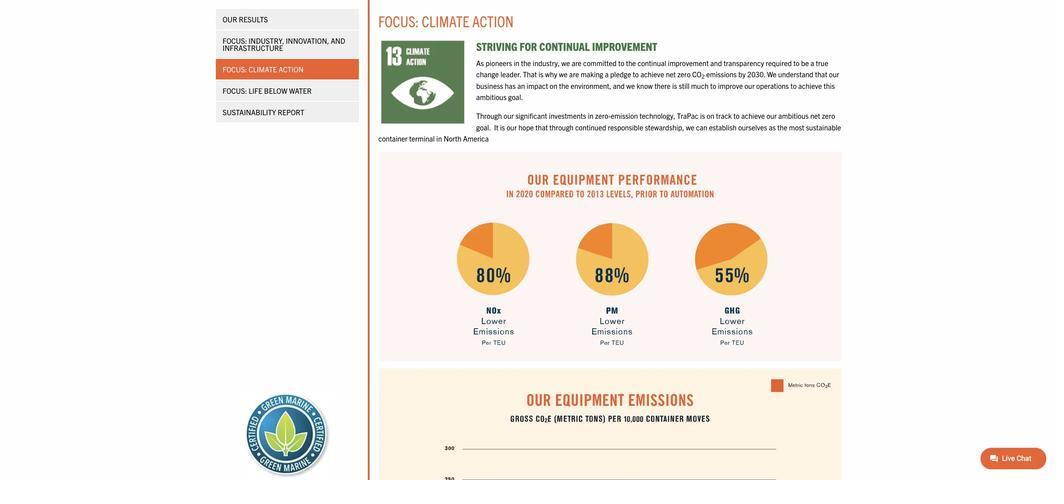 Task type: describe. For each thing, give the bounding box(es) containing it.
to up know
[[633, 70, 639, 79]]

zero-
[[596, 111, 611, 120]]

0 vertical spatial climate
[[422, 11, 470, 31]]

still
[[679, 81, 690, 90]]

industry,
[[249, 36, 284, 45]]

north
[[444, 134, 462, 143]]

emissions
[[707, 70, 737, 79]]

required
[[766, 58, 792, 67]]

establish
[[710, 123, 737, 132]]

as pioneers in the industry, we are committed to the continual improvement and transparency required to be a true change leader. that is why we are making a pledge to achieve net zero co
[[477, 58, 829, 79]]

pledge
[[611, 70, 632, 79]]

true
[[816, 58, 829, 67]]

making
[[581, 70, 604, 79]]

through
[[477, 111, 502, 120]]

focus: climate action inside focus: climate action link
[[223, 65, 304, 74]]

track
[[717, 111, 732, 120]]

focus: life below water link
[[216, 81, 359, 101]]

an
[[518, 81, 525, 90]]

this
[[824, 81, 835, 90]]

focus: industry, innovation, and infrastructure link
[[216, 30, 359, 58]]

our results
[[223, 15, 268, 24]]

focus: life below water
[[223, 86, 312, 95]]

our
[[223, 15, 237, 24]]

container
[[379, 134, 408, 143]]

most
[[790, 123, 805, 132]]

our up as
[[767, 111, 777, 120]]

achieve inside through our significant investments in zero-emission technology, trapac is on track to achieve our ambitious net zero goal.  it is our hope that through continued responsible stewardship, we can establish ourselves as the most sustainable container terminal in north america
[[742, 111, 765, 120]]

focus: climate action link
[[216, 59, 359, 80]]

zero inside through our significant investments in zero-emission technology, trapac is on track to achieve our ambitious net zero goal.  it is our hope that through continued responsible stewardship, we can establish ourselves as the most sustainable container terminal in north america
[[823, 111, 836, 120]]

trapac
[[678, 111, 699, 120]]

by
[[739, 70, 746, 79]]

1 horizontal spatial action
[[473, 11, 514, 31]]

operations
[[757, 81, 790, 90]]

there
[[655, 81, 671, 90]]

0 horizontal spatial in
[[437, 134, 442, 143]]

ambitious inside emissions by 2030. we understand that our business has an impact on the environment, and we know there is still much to improve our operations to achieve this ambitious goal.
[[477, 93, 507, 102]]

emission
[[611, 111, 638, 120]]

net inside through our significant investments in zero-emission technology, trapac is on track to achieve our ambitious net zero goal.  it is our hope that through continued responsible stewardship, we can establish ourselves as the most sustainable container terminal in north america
[[811, 111, 821, 120]]

we inside emissions by 2030. we understand that our business has an impact on the environment, and we know there is still much to improve our operations to achieve this ambitious goal.
[[627, 81, 635, 90]]

is inside emissions by 2030. we understand that our business has an impact on the environment, and we know there is still much to improve our operations to achieve this ambitious goal.
[[673, 81, 678, 90]]

sustainable
[[807, 123, 842, 132]]

focus: industry, innovation, and infrastructure
[[223, 36, 345, 52]]

our results link
[[216, 9, 359, 30]]

that inside emissions by 2030. we understand that our business has an impact on the environment, and we know there is still much to improve our operations to achieve this ambitious goal.
[[816, 70, 828, 79]]

we
[[768, 70, 777, 79]]

1 vertical spatial are
[[570, 70, 579, 79]]

change
[[477, 70, 499, 79]]

striving
[[477, 39, 518, 53]]

is inside 'as pioneers in the industry, we are committed to the continual improvement and transparency required to be a true change leader. that is why we are making a pledge to achieve net zero co'
[[539, 70, 544, 79]]

to right much
[[711, 81, 717, 90]]

know
[[637, 81, 653, 90]]

zero inside 'as pioneers in the industry, we are committed to the continual improvement and transparency required to be a true change leader. that is why we are making a pledge to achieve net zero co'
[[678, 70, 691, 79]]

committed
[[584, 58, 617, 67]]

and
[[331, 36, 345, 45]]

and inside 'as pioneers in the industry, we are committed to the continual improvement and transparency required to be a true change leader. that is why we are making a pledge to achieve net zero co'
[[711, 58, 723, 67]]

on inside emissions by 2030. we understand that our business has an impact on the environment, and we know there is still much to improve our operations to achieve this ambitious goal.
[[550, 81, 558, 90]]

we inside through our significant investments in zero-emission technology, trapac is on track to achieve our ambitious net zero goal.  it is our hope that through continued responsible stewardship, we can establish ourselves as the most sustainable container terminal in north america
[[686, 123, 695, 132]]

to inside through our significant investments in zero-emission technology, trapac is on track to achieve our ambitious net zero goal.  it is our hope that through continued responsible stewardship, we can establish ourselves as the most sustainable container terminal in north america
[[734, 111, 740, 120]]

ourselves
[[739, 123, 768, 132]]

understand
[[779, 70, 814, 79]]

stewardship,
[[645, 123, 685, 132]]

in inside 'as pioneers in the industry, we are committed to the continual improvement and transparency required to be a true change leader. that is why we are making a pledge to achieve net zero co'
[[514, 58, 520, 67]]

goal. inside through our significant investments in zero-emission technology, trapac is on track to achieve our ambitious net zero goal.  it is our hope that through continued responsible stewardship, we can establish ourselves as the most sustainable container terminal in north america
[[477, 123, 491, 132]]

technology,
[[640, 111, 676, 120]]

impact
[[527, 81, 548, 90]]

pioneers
[[486, 58, 513, 67]]

focus: for focus: industry, innovation, and infrastructure "link"
[[223, 36, 247, 45]]

improve
[[719, 81, 743, 90]]

sustainability report link
[[216, 102, 359, 123]]

our up this
[[830, 70, 840, 79]]



Task type: locate. For each thing, give the bounding box(es) containing it.
that
[[816, 70, 828, 79], [536, 123, 548, 132]]

a down committed
[[605, 70, 609, 79]]

1 horizontal spatial in
[[514, 58, 520, 67]]

ambitious inside through our significant investments in zero-emission technology, trapac is on track to achieve our ambitious net zero goal.  it is our hope that through continued responsible stewardship, we can establish ourselves as the most sustainable container terminal in north america
[[779, 111, 809, 120]]

zero up still
[[678, 70, 691, 79]]

our
[[830, 70, 840, 79], [745, 81, 755, 90], [504, 111, 514, 120], [767, 111, 777, 120], [507, 123, 517, 132]]

in up 'continued'
[[588, 111, 594, 120]]

1 vertical spatial goal.
[[477, 123, 491, 132]]

focus: inside focus: life below water link
[[223, 86, 247, 95]]

for
[[520, 39, 537, 53]]

on left track
[[707, 111, 715, 120]]

0 horizontal spatial focus: climate action
[[223, 65, 304, 74]]

net
[[666, 70, 676, 79], [811, 111, 821, 120]]

0 vertical spatial on
[[550, 81, 558, 90]]

0 horizontal spatial ambitious
[[477, 93, 507, 102]]

1 vertical spatial achieve
[[799, 81, 823, 90]]

1 vertical spatial in
[[588, 111, 594, 120]]

net up sustainable
[[811, 111, 821, 120]]

we left can
[[686, 123, 695, 132]]

0 horizontal spatial achieve
[[641, 70, 665, 79]]

a right be
[[811, 58, 815, 67]]

0 vertical spatial in
[[514, 58, 520, 67]]

action up striving
[[473, 11, 514, 31]]

in left north
[[437, 134, 442, 143]]

and
[[711, 58, 723, 67], [613, 81, 625, 90]]

0 horizontal spatial action
[[279, 65, 304, 74]]

0 vertical spatial and
[[711, 58, 723, 67]]

is left still
[[673, 81, 678, 90]]

ambitious
[[477, 93, 507, 102], [779, 111, 809, 120]]

responsible
[[608, 123, 644, 132]]

as
[[477, 58, 484, 67]]

0 vertical spatial a
[[811, 58, 815, 67]]

1 vertical spatial ambitious
[[779, 111, 809, 120]]

results
[[239, 15, 268, 24]]

that down true
[[816, 70, 828, 79]]

2 horizontal spatial achieve
[[799, 81, 823, 90]]

1 horizontal spatial focus: climate action
[[379, 11, 514, 31]]

0 horizontal spatial climate
[[249, 65, 277, 74]]

1 vertical spatial on
[[707, 111, 715, 120]]

focus:
[[379, 11, 419, 31], [223, 36, 247, 45], [223, 65, 247, 74], [223, 86, 247, 95]]

to
[[619, 58, 625, 67], [794, 58, 800, 67], [633, 70, 639, 79], [711, 81, 717, 90], [791, 81, 797, 90], [734, 111, 740, 120]]

1 horizontal spatial zero
[[823, 111, 836, 120]]

1 vertical spatial climate
[[249, 65, 277, 74]]

that down significant
[[536, 123, 548, 132]]

action up focus: life below water link on the left top of page
[[279, 65, 304, 74]]

improvement
[[593, 39, 658, 53]]

achieve down continual at right
[[641, 70, 665, 79]]

that
[[523, 70, 537, 79]]

water
[[289, 86, 312, 95]]

that inside through our significant investments in zero-emission technology, trapac is on track to achieve our ambitious net zero goal.  it is our hope that through continued responsible stewardship, we can establish ourselves as the most sustainable container terminal in north america
[[536, 123, 548, 132]]

hope
[[519, 123, 534, 132]]

be
[[802, 58, 809, 67]]

striving for continual improvement
[[477, 39, 658, 53]]

infrastructure
[[223, 43, 283, 52]]

1 horizontal spatial on
[[707, 111, 715, 120]]

ambitious up most
[[779, 111, 809, 120]]

goal. down through
[[477, 123, 491, 132]]

1 vertical spatial a
[[605, 70, 609, 79]]

to right track
[[734, 111, 740, 120]]

continual
[[638, 58, 667, 67]]

and up emissions
[[711, 58, 723, 67]]

has
[[505, 81, 516, 90]]

0 horizontal spatial net
[[666, 70, 676, 79]]

0 vertical spatial that
[[816, 70, 828, 79]]

we down the striving for continual improvement
[[562, 58, 570, 67]]

2
[[702, 73, 705, 80]]

0 horizontal spatial on
[[550, 81, 558, 90]]

2 vertical spatial achieve
[[742, 111, 765, 120]]

net up there on the top of page
[[666, 70, 676, 79]]

0 horizontal spatial and
[[613, 81, 625, 90]]

below
[[264, 86, 287, 95]]

our right through
[[504, 111, 514, 120]]

in
[[514, 58, 520, 67], [588, 111, 594, 120], [437, 134, 442, 143]]

to up pledge
[[619, 58, 625, 67]]

1 horizontal spatial ambitious
[[779, 111, 809, 120]]

to left be
[[794, 58, 800, 67]]

achieve up ourselves
[[742, 111, 765, 120]]

sustainability report
[[223, 108, 304, 117]]

1 vertical spatial focus: climate action
[[223, 65, 304, 74]]

1 horizontal spatial climate
[[422, 11, 470, 31]]

1 horizontal spatial goal.
[[509, 93, 523, 102]]

1 vertical spatial action
[[279, 65, 304, 74]]

0 vertical spatial ambitious
[[477, 93, 507, 102]]

the right as
[[778, 123, 788, 132]]

0 horizontal spatial zero
[[678, 70, 691, 79]]

on inside through our significant investments in zero-emission technology, trapac is on track to achieve our ambitious net zero goal.  it is our hope that through continued responsible stewardship, we can establish ourselves as the most sustainable container terminal in north america
[[707, 111, 715, 120]]

transparency
[[724, 58, 765, 67]]

0 vertical spatial focus: climate action
[[379, 11, 514, 31]]

1 vertical spatial and
[[613, 81, 625, 90]]

investments
[[549, 111, 587, 120]]

terminal
[[410, 134, 435, 143]]

sustainability
[[223, 108, 276, 117]]

is
[[539, 70, 544, 79], [673, 81, 678, 90], [701, 111, 706, 120], [500, 123, 505, 132]]

1 vertical spatial that
[[536, 123, 548, 132]]

1 horizontal spatial that
[[816, 70, 828, 79]]

achieve
[[641, 70, 665, 79], [799, 81, 823, 90], [742, 111, 765, 120]]

climate
[[422, 11, 470, 31], [249, 65, 277, 74]]

zero
[[678, 70, 691, 79], [823, 111, 836, 120]]

0 vertical spatial achieve
[[641, 70, 665, 79]]

achieve inside emissions by 2030. we understand that our business has an impact on the environment, and we know there is still much to improve our operations to achieve this ambitious goal.
[[799, 81, 823, 90]]

0 vertical spatial zero
[[678, 70, 691, 79]]

significant
[[516, 111, 548, 120]]

zero up sustainable
[[823, 111, 836, 120]]

our down 2030.
[[745, 81, 755, 90]]

continued
[[576, 123, 607, 132]]

and down pledge
[[613, 81, 625, 90]]

1 horizontal spatial net
[[811, 111, 821, 120]]

focus: inside focus: industry, innovation, and infrastructure
[[223, 36, 247, 45]]

and inside emissions by 2030. we understand that our business has an impact on the environment, and we know there is still much to improve our operations to achieve this ambitious goal.
[[613, 81, 625, 90]]

1 horizontal spatial achieve
[[742, 111, 765, 120]]

improvement
[[668, 58, 709, 67]]

can
[[697, 123, 708, 132]]

through
[[550, 123, 574, 132]]

is down through
[[500, 123, 505, 132]]

the inside through our significant investments in zero-emission technology, trapac is on track to achieve our ambitious net zero goal.  it is our hope that through continued responsible stewardship, we can establish ourselves as the most sustainable container terminal in north america
[[778, 123, 788, 132]]

in up leader.
[[514, 58, 520, 67]]

achieve down "understand"
[[799, 81, 823, 90]]

we left know
[[627, 81, 635, 90]]

0 vertical spatial net
[[666, 70, 676, 79]]

goal.
[[509, 93, 523, 102], [477, 123, 491, 132]]

environment,
[[571, 81, 612, 90]]

0 horizontal spatial that
[[536, 123, 548, 132]]

goal. inside emissions by 2030. we understand that our business has an impact on the environment, and we know there is still much to improve our operations to achieve this ambitious goal.
[[509, 93, 523, 102]]

we right why
[[559, 70, 568, 79]]

report
[[278, 108, 304, 117]]

why
[[546, 70, 558, 79]]

industry,
[[533, 58, 560, 67]]

the
[[521, 58, 531, 67], [626, 58, 636, 67], [559, 81, 569, 90], [778, 123, 788, 132]]

emissions by 2030. we understand that our business has an impact on the environment, and we know there is still much to improve our operations to achieve this ambitious goal.
[[477, 70, 840, 102]]

net inside 'as pioneers in the industry, we are committed to the continual improvement and transparency required to be a true change leader. that is why we are making a pledge to achieve net zero co'
[[666, 70, 676, 79]]

goal. down the has
[[509, 93, 523, 102]]

continual
[[540, 39, 590, 53]]

we
[[562, 58, 570, 67], [559, 70, 568, 79], [627, 81, 635, 90], [686, 123, 695, 132]]

the right impact
[[559, 81, 569, 90]]

achieve inside 'as pioneers in the industry, we are committed to the continual improvement and transparency required to be a true change leader. that is why we are making a pledge to achieve net zero co'
[[641, 70, 665, 79]]

on down why
[[550, 81, 558, 90]]

is up can
[[701, 111, 706, 120]]

action
[[473, 11, 514, 31], [279, 65, 304, 74]]

1 vertical spatial net
[[811, 111, 821, 120]]

the up pledge
[[626, 58, 636, 67]]

2 horizontal spatial in
[[588, 111, 594, 120]]

life
[[249, 86, 262, 95]]

focus: inside focus: climate action link
[[223, 65, 247, 74]]

0 vertical spatial action
[[473, 11, 514, 31]]

are
[[572, 58, 582, 67], [570, 70, 579, 79]]

is left why
[[539, 70, 544, 79]]

0 horizontal spatial a
[[605, 70, 609, 79]]

leader.
[[501, 70, 522, 79]]

2030.
[[748, 70, 766, 79]]

as
[[769, 123, 776, 132]]

are up making at the right top of page
[[572, 58, 582, 67]]

are left making at the right top of page
[[570, 70, 579, 79]]

the up that
[[521, 58, 531, 67]]

ambitious down business
[[477, 93, 507, 102]]

0 vertical spatial are
[[572, 58, 582, 67]]

1 horizontal spatial and
[[711, 58, 723, 67]]

focus: for focus: climate action link
[[223, 65, 247, 74]]

1 horizontal spatial a
[[811, 58, 815, 67]]

the inside emissions by 2030. we understand that our business has an impact on the environment, and we know there is still much to improve our operations to achieve this ambitious goal.
[[559, 81, 569, 90]]

2 vertical spatial in
[[437, 134, 442, 143]]

co
[[693, 70, 702, 79]]

on
[[550, 81, 558, 90], [707, 111, 715, 120]]

0 horizontal spatial goal.
[[477, 123, 491, 132]]

america
[[463, 134, 489, 143]]

much
[[692, 81, 709, 90]]

0 vertical spatial goal.
[[509, 93, 523, 102]]

focus: climate action
[[379, 11, 514, 31], [223, 65, 304, 74]]

1 vertical spatial zero
[[823, 111, 836, 120]]

business
[[477, 81, 504, 90]]

innovation,
[[286, 36, 329, 45]]

to down "understand"
[[791, 81, 797, 90]]

our left hope
[[507, 123, 517, 132]]

focus: for focus: life below water link on the left top of page
[[223, 86, 247, 95]]

through our significant investments in zero-emission technology, trapac is on track to achieve our ambitious net zero goal.  it is our hope that through continued responsible stewardship, we can establish ourselves as the most sustainable container terminal in north america
[[379, 111, 842, 143]]



Task type: vqa. For each thing, say whether or not it's contained in the screenshot.
on
yes



